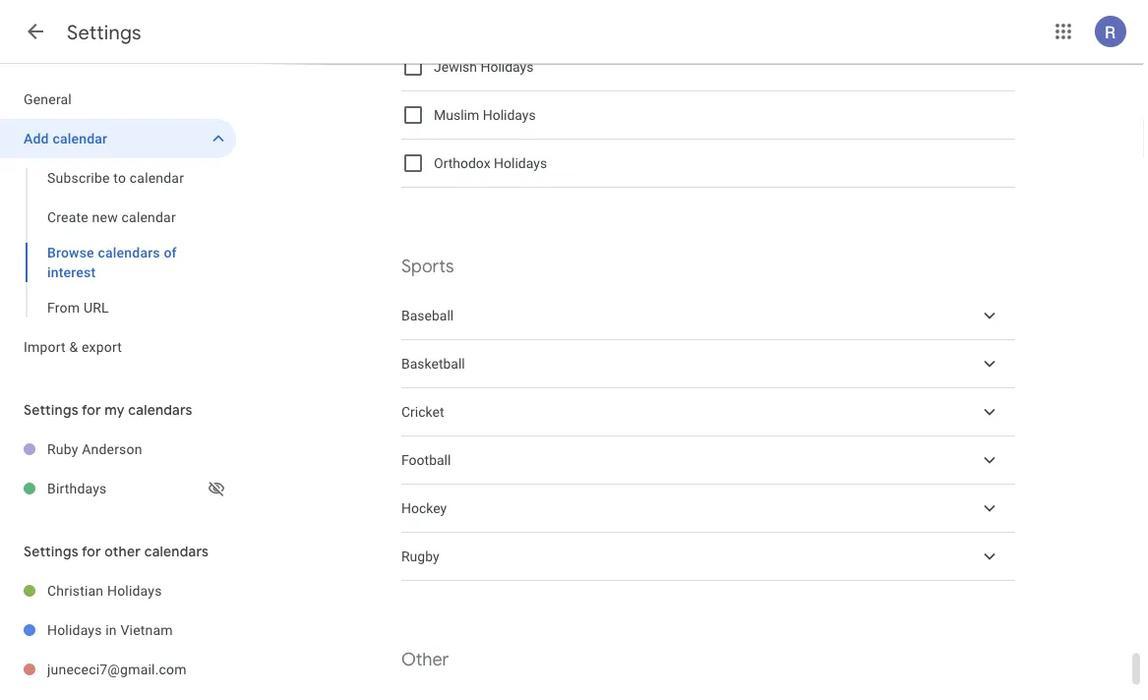 Task type: vqa. For each thing, say whether or not it's contained in the screenshot.
the to on the left of the page
yes



Task type: locate. For each thing, give the bounding box(es) containing it.
group
[[0, 158, 236, 328], [401, 686, 1015, 694]]

2 vertical spatial settings
[[24, 543, 78, 561]]

muslim
[[434, 107, 479, 123]]

muslim holidays
[[434, 107, 536, 123]]

tree
[[0, 80, 236, 367]]

settings heading
[[67, 20, 141, 45]]

0 vertical spatial group
[[0, 158, 236, 328]]

calendar for create new calendar
[[122, 209, 176, 225]]

orthodox holidays
[[434, 155, 547, 171]]

calendars right my
[[128, 401, 193, 419]]

group containing subscribe to calendar
[[0, 158, 236, 328]]

junececi7@gmail.com
[[47, 662, 187, 678]]

2 for from the top
[[82, 543, 101, 561]]

holidays up orthodox holidays
[[483, 107, 536, 123]]

1 vertical spatial for
[[82, 543, 101, 561]]

1 for from the top
[[82, 401, 101, 419]]

settings up ruby
[[24, 401, 78, 419]]

for for other
[[82, 543, 101, 561]]

holidays right the orthodox
[[494, 155, 547, 171]]

0 vertical spatial calendar
[[53, 130, 107, 147]]

christian
[[47, 583, 104, 599]]

calendars up christian holidays link at the bottom left of page
[[144, 543, 209, 561]]

ruby
[[47, 441, 78, 458]]

0 horizontal spatial group
[[0, 158, 236, 328]]

holidays
[[481, 59, 534, 75], [483, 107, 536, 123], [494, 155, 547, 171], [107, 583, 162, 599], [47, 622, 102, 639]]

settings right the go back image
[[67, 20, 141, 45]]

for left my
[[82, 401, 101, 419]]

holidays for orthodox holidays
[[494, 155, 547, 171]]

settings for settings for other calendars
[[24, 543, 78, 561]]

create
[[47, 209, 88, 225]]

settings for my calendars
[[24, 401, 193, 419]]

import
[[24, 339, 66, 355]]

1 vertical spatial group
[[401, 686, 1015, 694]]

holidays up holidays in vietnam link
[[107, 583, 162, 599]]

calendar right to
[[130, 170, 184, 186]]

holidays for christian holidays
[[107, 583, 162, 599]]

for
[[82, 401, 101, 419], [82, 543, 101, 561]]

calendars down create new calendar
[[98, 244, 160, 261]]

anderson
[[82, 441, 142, 458]]

holidays in vietnam tree item
[[0, 611, 236, 650]]

subscribe to calendar
[[47, 170, 184, 186]]

holidays in vietnam link
[[47, 611, 236, 650]]

holidays for muslim holidays
[[483, 107, 536, 123]]

settings
[[67, 20, 141, 45], [24, 401, 78, 419], [24, 543, 78, 561]]

settings for settings for my calendars
[[24, 401, 78, 419]]

orthodox
[[434, 155, 491, 171]]

1 vertical spatial settings
[[24, 401, 78, 419]]

1 vertical spatial calendars
[[128, 401, 193, 419]]

tree containing general
[[0, 80, 236, 367]]

settings up christian
[[24, 543, 78, 561]]

2 vertical spatial calendars
[[144, 543, 209, 561]]

holidays left in
[[47, 622, 102, 639]]

holidays right jewish
[[481, 59, 534, 75]]

junececi7@gmail.com link
[[47, 650, 236, 690]]

1 vertical spatial calendar
[[130, 170, 184, 186]]

0 vertical spatial for
[[82, 401, 101, 419]]

other
[[401, 649, 449, 672]]

sports
[[401, 255, 454, 278]]

1 horizontal spatial group
[[401, 686, 1015, 694]]

for left 'other'
[[82, 543, 101, 561]]

calendar up of
[[122, 209, 176, 225]]

0 vertical spatial calendars
[[98, 244, 160, 261]]

baseball tree item
[[401, 292, 1015, 340]]

calendar
[[53, 130, 107, 147], [130, 170, 184, 186], [122, 209, 176, 225]]

general
[[24, 91, 72, 107]]

calendars
[[98, 244, 160, 261], [128, 401, 193, 419], [144, 543, 209, 561]]

2 vertical spatial calendar
[[122, 209, 176, 225]]

vietnam
[[120, 622, 173, 639]]

tree item
[[401, 686, 1015, 694]]

export
[[82, 339, 122, 355]]

0 vertical spatial settings
[[67, 20, 141, 45]]

calendar up subscribe
[[53, 130, 107, 147]]



Task type: describe. For each thing, give the bounding box(es) containing it.
browse calendars of interest
[[47, 244, 177, 280]]

calendars inside browse calendars of interest
[[98, 244, 160, 261]]

interest
[[47, 264, 96, 280]]

ruby anderson
[[47, 441, 142, 458]]

junececi7@gmail.com tree item
[[0, 650, 236, 690]]

christian holidays
[[47, 583, 162, 599]]

calendar for subscribe to calendar
[[130, 170, 184, 186]]

add
[[24, 130, 49, 147]]

go back image
[[24, 20, 47, 43]]

calendars for other
[[144, 543, 209, 561]]

holidays for jewish holidays
[[481, 59, 534, 75]]

baseball
[[401, 308, 454, 324]]

subscribe
[[47, 170, 110, 186]]

settings for settings
[[67, 20, 141, 45]]

football
[[401, 452, 451, 469]]

basketball tree item
[[401, 340, 1015, 389]]

settings for my calendars tree
[[0, 430, 236, 509]]

in
[[106, 622, 117, 639]]

import & export
[[24, 339, 122, 355]]

ruby anderson tree item
[[0, 430, 236, 469]]

football tree item
[[401, 437, 1015, 485]]

birthdays tree item
[[0, 469, 236, 509]]

rugby tree item
[[401, 533, 1015, 581]]

basketball
[[401, 356, 465, 372]]

birthdays
[[47, 481, 107, 497]]

holidays in vietnam
[[47, 622, 173, 639]]

settings for other calendars
[[24, 543, 209, 561]]

birthdays link
[[47, 469, 205, 509]]

christian holidays link
[[47, 572, 236, 611]]

from
[[47, 300, 80, 316]]

other
[[105, 543, 141, 561]]

christian holidays tree item
[[0, 572, 236, 611]]

create new calendar
[[47, 209, 176, 225]]

browse
[[47, 244, 94, 261]]

url
[[84, 300, 109, 316]]

rugby
[[401, 549, 439, 565]]

cricket
[[401, 404, 444, 420]]

cricket tree item
[[401, 389, 1015, 437]]

of
[[164, 244, 177, 261]]

new
[[92, 209, 118, 225]]

jewish holidays
[[434, 59, 534, 75]]

for for my
[[82, 401, 101, 419]]

add calendar tree item
[[0, 119, 236, 158]]

settings for other calendars tree
[[0, 572, 236, 694]]

&
[[69, 339, 78, 355]]

add calendar
[[24, 130, 107, 147]]

my
[[105, 401, 125, 419]]

calendar inside tree item
[[53, 130, 107, 147]]

calendars for my
[[128, 401, 193, 419]]

hockey
[[401, 501, 447, 517]]

hockey tree item
[[401, 485, 1015, 533]]

from url
[[47, 300, 109, 316]]

jewish
[[434, 59, 477, 75]]

to
[[113, 170, 126, 186]]

other tree
[[401, 686, 1015, 694]]



